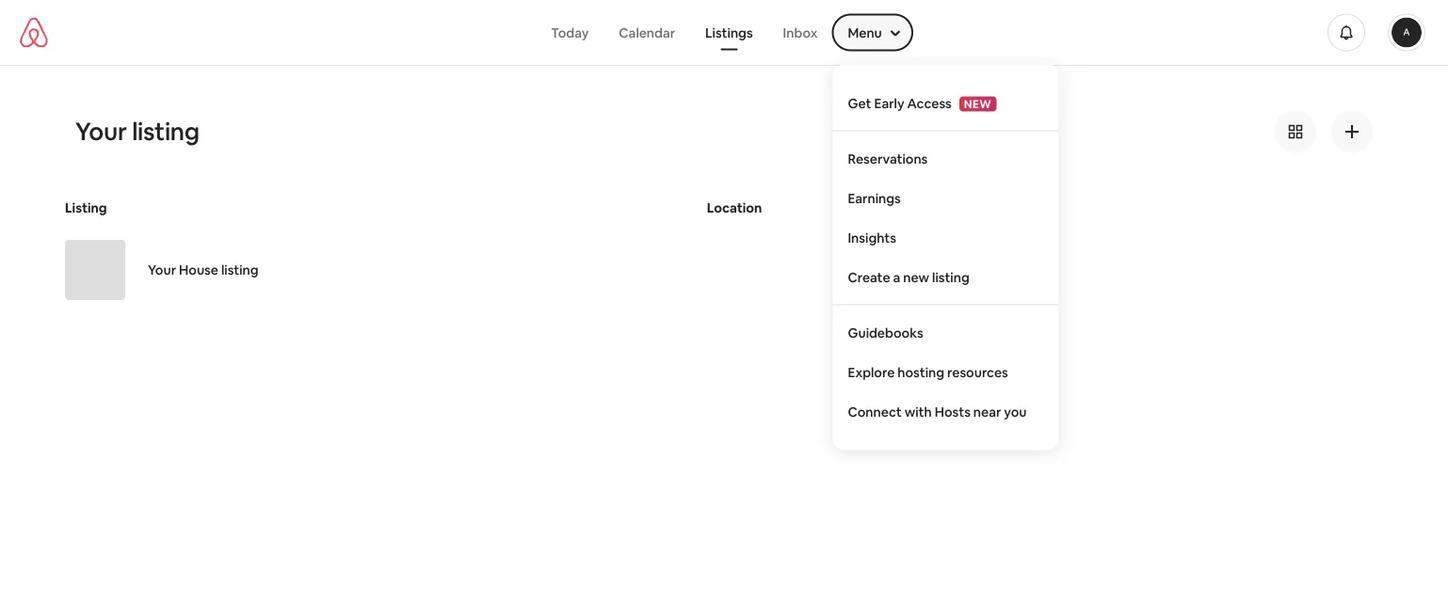 Task type: vqa. For each thing, say whether or not it's contained in the screenshot.
RESERVATIONS
yes



Task type: locate. For each thing, give the bounding box(es) containing it.
hosts
[[935, 404, 971, 421]]

new right access
[[964, 97, 992, 111]]

0 horizontal spatial your
[[75, 116, 127, 147]]

calendar
[[619, 24, 675, 41]]

your
[[75, 116, 127, 147], [148, 262, 176, 279]]

you
[[1004, 404, 1027, 421]]

in
[[953, 262, 964, 279]]

0 vertical spatial your
[[75, 116, 127, 147]]

near
[[974, 404, 1002, 421]]

explore hosting resources link
[[833, 353, 1059, 392]]

listings link
[[691, 15, 768, 50]]

0 vertical spatial new
[[964, 97, 992, 111]]

your left 'house'
[[148, 262, 176, 279]]

your listing
[[75, 116, 200, 147]]

today
[[551, 24, 589, 41]]

guidebooks link
[[833, 313, 1059, 353]]

earnings
[[848, 190, 901, 207]]

get
[[848, 95, 872, 112]]

1 horizontal spatial new
[[964, 97, 992, 111]]

insights
[[848, 229, 897, 246]]

calendar link
[[604, 15, 691, 50]]

house
[[179, 262, 218, 279]]

1 vertical spatial your
[[148, 262, 176, 279]]

1 vertical spatial new
[[904, 269, 930, 286]]

listings
[[706, 24, 753, 41]]

your for your listing
[[75, 116, 127, 147]]

main navigation menu image
[[1392, 17, 1422, 48]]

guidebooks
[[848, 325, 924, 341]]

reservations
[[848, 150, 928, 167]]

listing
[[132, 116, 200, 147], [221, 262, 259, 279], [933, 269, 970, 286]]

your for your house listing
[[148, 262, 176, 279]]

reservations link
[[833, 139, 1059, 179]]

with
[[905, 404, 932, 421]]

early
[[875, 95, 905, 112]]

new
[[964, 97, 992, 111], [904, 269, 930, 286]]

inbox
[[783, 24, 818, 41]]

your up listing
[[75, 116, 127, 147]]

0 horizontal spatial new
[[904, 269, 930, 286]]

create a new listing
[[848, 269, 970, 286]]

connect
[[848, 404, 902, 421]]

1 horizontal spatial your
[[148, 262, 176, 279]]

new right a
[[904, 269, 930, 286]]



Task type: describe. For each thing, give the bounding box(es) containing it.
get early access
[[848, 95, 952, 112]]

0 horizontal spatial listing
[[132, 116, 200, 147]]

explore hosting resources
[[848, 364, 1009, 381]]

access
[[908, 95, 952, 112]]

inbox link
[[768, 15, 833, 50]]

connect with hosts near you link
[[833, 392, 1059, 432]]

grid view image
[[1289, 124, 1304, 139]]

menu
[[848, 24, 882, 41]]

1 horizontal spatial listing
[[221, 262, 259, 279]]

your house listing
[[148, 262, 259, 279]]

listing
[[65, 200, 107, 217]]

connect with hosts near you
[[848, 404, 1027, 421]]

a
[[893, 269, 901, 286]]

resources
[[948, 364, 1009, 381]]

hosting
[[898, 364, 945, 381]]

in progress
[[953, 262, 1020, 279]]

location
[[707, 200, 762, 217]]

menu group
[[833, 15, 913, 50]]

menu button
[[833, 15, 913, 50]]

add listing image
[[1345, 124, 1360, 139]]

2 horizontal spatial listing
[[933, 269, 970, 286]]

create a new listing link
[[833, 258, 1059, 297]]

insights link
[[833, 218, 1059, 258]]

earnings link
[[833, 179, 1059, 218]]

create
[[848, 269, 891, 286]]

explore
[[848, 364, 895, 381]]

progress
[[966, 262, 1020, 279]]

today link
[[536, 15, 604, 50]]



